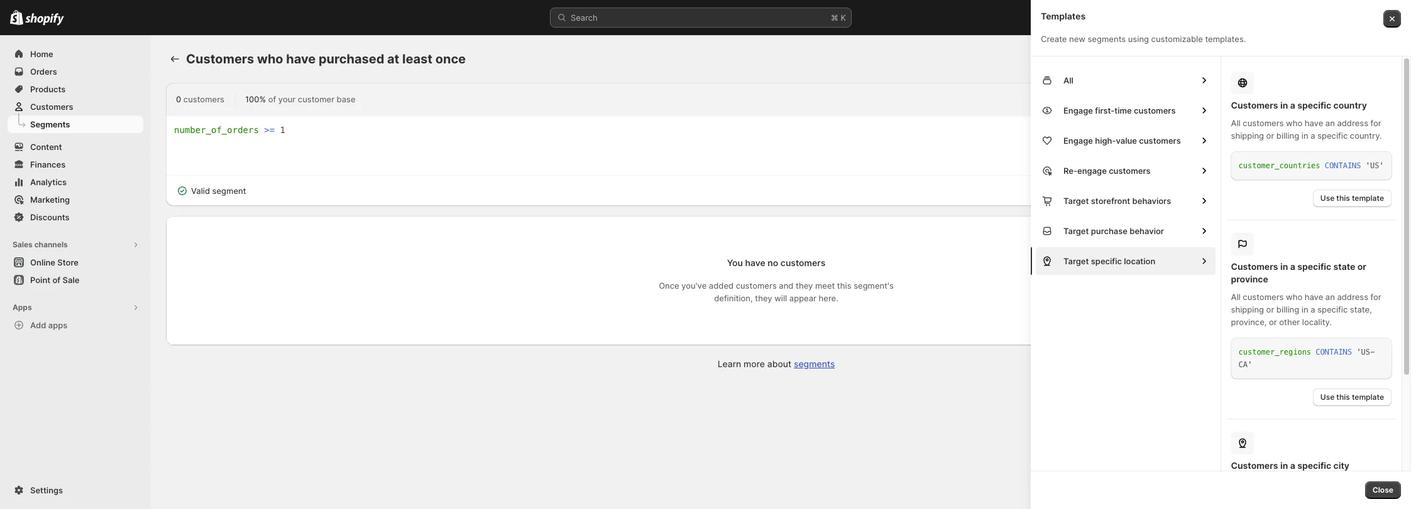 Task type: describe. For each thing, give the bounding box(es) containing it.
customers inside the all customers who have an address for shipping or billing in a specific country.
[[1243, 118, 1284, 128]]

specific inside the all customers who have an address for shipping or billing in a specific country.
[[1318, 131, 1348, 141]]

select a plan to extend your shopify trial for just $1/month for your first 3 months.
[[1225, 438, 1383, 461]]

you
[[727, 258, 743, 268]]

engage for engage first-time customers
[[1064, 106, 1093, 116]]

all for customers in a specific country
[[1231, 118, 1241, 128]]

specific down extend at the right
[[1298, 461, 1332, 472]]

engage first-time customers
[[1064, 106, 1176, 116]]

4
[[1339, 418, 1344, 428]]

target for target specific location
[[1064, 257, 1089, 267]]

customers who have purchased at least once
[[186, 52, 466, 67]]

customers for customers in a specific city
[[1231, 461, 1279, 472]]

template for customers in a specific state or province
[[1352, 393, 1384, 402]]

for inside all customers who have an address for shipping or billing in a specific state, province, or other locality.
[[1371, 292, 1382, 302]]

your trial ends on november 4 .
[[1225, 418, 1346, 428]]

re-
[[1064, 166, 1078, 176]]

use this template button for customers in a specific state or province
[[1313, 389, 1392, 407]]

customer_countries
[[1239, 162, 1321, 170]]

0
[[176, 94, 181, 104]]

meet
[[815, 281, 835, 291]]

2
[[1225, 395, 1233, 411]]

or up 'province,'
[[1267, 305, 1275, 315]]

all inside button
[[1064, 75, 1074, 86]]

sales channels button
[[8, 236, 143, 254]]

valid segment
[[191, 186, 246, 196]]

in up the all customers who have an address for shipping or billing in a specific country.
[[1281, 100, 1288, 111]]

customers for customers
[[30, 102, 73, 112]]

target storefront behaviors button
[[1036, 187, 1216, 215]]

.
[[1344, 418, 1346, 428]]

shipping for customers in a specific state or province
[[1231, 305, 1264, 315]]

shopify
[[1336, 438, 1366, 448]]

use this template for customers in a specific country
[[1321, 194, 1384, 203]]

settings link
[[8, 482, 143, 500]]

once
[[435, 52, 466, 67]]

re-engage customers
[[1064, 166, 1151, 176]]

use inside use segment button
[[1331, 54, 1345, 64]]

us- ca
[[1239, 348, 1375, 370]]

re-engage customers button
[[1036, 157, 1216, 185]]

customers right value
[[1139, 136, 1181, 146]]

0 vertical spatial who
[[257, 52, 283, 67]]

for inside the all customers who have an address for shipping or billing in a specific country.
[[1371, 118, 1382, 128]]

more
[[744, 359, 765, 370]]

create
[[1041, 34, 1067, 44]]

add
[[30, 321, 46, 331]]

customers for customers in a specific state or province
[[1231, 262, 1279, 272]]

$1/month
[[1255, 451, 1292, 461]]

first-
[[1095, 106, 1115, 116]]

a inside the all customers who have an address for shipping or billing in a specific country.
[[1311, 131, 1316, 141]]

months.
[[1351, 451, 1383, 461]]

add apps button
[[8, 317, 143, 334]]

an for state
[[1326, 292, 1335, 302]]

create new segments using customizable templates.
[[1041, 34, 1246, 44]]

target for target purchase behavior
[[1064, 226, 1089, 236]]

engage first-time customers button
[[1036, 97, 1216, 124]]

home link
[[8, 45, 143, 63]]

country
[[1334, 100, 1367, 111]]

left
[[1268, 395, 1288, 411]]

add apps
[[30, 321, 68, 331]]

days
[[1237, 395, 1265, 411]]

customers inside all customers who have an address for shipping or billing in a specific state, province, or other locality.
[[1243, 292, 1284, 302]]

or inside the all customers who have an address for shipping or billing in a specific country.
[[1267, 131, 1275, 141]]

a up the all customers who have an address for shipping or billing in a specific country.
[[1291, 100, 1296, 111]]

engage for engage high-value customers
[[1064, 136, 1093, 146]]

contains for customers in a specific country
[[1325, 162, 1362, 170]]

extend
[[1288, 438, 1314, 448]]

once you've added customers and they meet this segment's definition, they will appear here.
[[659, 281, 894, 304]]

trial inside select a plan to extend your shopify trial for just $1/month for your first 3 months.
[[1368, 438, 1383, 448]]

100% of your customer base
[[245, 94, 356, 104]]

customers in a specific state or province
[[1231, 262, 1367, 285]]

2 days left in your trial button
[[1213, 384, 1401, 411]]

november
[[1295, 418, 1337, 428]]

contains for customers in a specific state or province
[[1316, 348, 1352, 357]]

other
[[1280, 318, 1300, 328]]

and
[[779, 281, 794, 291]]

1 horizontal spatial segments
[[1088, 34, 1126, 44]]

valid segment alert
[[166, 176, 256, 206]]

location
[[1124, 257, 1156, 267]]

target specific location button
[[1036, 248, 1216, 275]]

sales channels
[[13, 240, 68, 250]]

specific inside button
[[1091, 257, 1122, 267]]

duplicate
[[1199, 54, 1234, 64]]

customers right time
[[1134, 106, 1176, 116]]

templates.
[[1205, 34, 1246, 44]]

in inside the all customers who have an address for shipping or billing in a specific country.
[[1302, 131, 1309, 141]]

apps button
[[8, 299, 143, 317]]

for down select
[[1225, 451, 1236, 461]]

in inside 2 days left in your trial dropdown button
[[1291, 395, 1302, 411]]

template for customers in a specific country
[[1352, 194, 1384, 203]]

1 vertical spatial they
[[755, 294, 772, 304]]

city
[[1334, 461, 1350, 472]]

0 vertical spatial they
[[796, 281, 813, 291]]

for down extend at the right
[[1294, 451, 1305, 461]]

or left other
[[1269, 318, 1277, 328]]

new
[[1069, 34, 1086, 44]]

address for customers in a specific country
[[1338, 118, 1369, 128]]

channels
[[34, 240, 68, 250]]

first
[[1326, 451, 1342, 461]]

specific inside "customers in a specific state or province"
[[1298, 262, 1332, 272]]

high-
[[1095, 136, 1116, 146]]

your up first
[[1317, 438, 1334, 448]]

an for country
[[1326, 118, 1335, 128]]

your right of
[[278, 94, 296, 104]]

a inside select a plan to extend your shopify trial for just $1/month for your first 3 months.
[[1252, 438, 1257, 448]]

country.
[[1350, 131, 1382, 141]]

home
[[30, 49, 53, 59]]

customer_regions
[[1239, 348, 1312, 357]]

segment for valid segment
[[212, 186, 246, 196]]

customer
[[298, 94, 335, 104]]

3
[[1344, 451, 1349, 461]]

behavior
[[1130, 226, 1164, 236]]

about
[[767, 359, 792, 370]]

engage
[[1078, 166, 1107, 176]]

a down extend at the right
[[1291, 461, 1296, 472]]

ends
[[1262, 418, 1281, 428]]

segment for use segment
[[1347, 54, 1379, 64]]

ca
[[1239, 361, 1248, 370]]

you have no customers
[[727, 258, 826, 268]]

state,
[[1350, 305, 1372, 315]]

in down to
[[1281, 461, 1288, 472]]

have inside all customers who have an address for shipping or billing in a specific state, province, or other locality.
[[1305, 292, 1324, 302]]

or inside "customers in a specific state or province"
[[1358, 262, 1367, 272]]

a inside all customers who have an address for shipping or billing in a specific state, province, or other locality.
[[1311, 305, 1316, 315]]

0 customers
[[176, 94, 224, 104]]

to
[[1278, 438, 1285, 448]]



Task type: vqa. For each thing, say whether or not it's contained in the screenshot.
the top DRAFT
no



Task type: locate. For each thing, give the bounding box(es) containing it.
1 vertical spatial billing
[[1277, 305, 1300, 315]]

who down customers in a specific country
[[1286, 118, 1303, 128]]

1 use this template from the top
[[1321, 194, 1384, 203]]

target purchase behavior
[[1064, 226, 1164, 236]]

appear
[[790, 294, 817, 304]]

templates
[[1041, 11, 1086, 21]]

segment's
[[854, 281, 894, 291]]

target left purchase at the right top of the page
[[1064, 226, 1089, 236]]

who inside all customers who have an address for shipping or billing in a specific state, province, or other locality.
[[1286, 292, 1303, 302]]

or
[[1267, 131, 1275, 141], [1358, 262, 1367, 272], [1267, 305, 1275, 315], [1269, 318, 1277, 328]]

target inside target storefront behaviors button
[[1064, 196, 1089, 206]]

all customers who have an address for shipping or billing in a specific state, province, or other locality.
[[1231, 292, 1382, 328]]

1 address from the top
[[1338, 118, 1369, 128]]

storefront
[[1091, 196, 1131, 206]]

2 vertical spatial this
[[1337, 393, 1350, 402]]

2 target from the top
[[1064, 226, 1089, 236]]

1 vertical spatial segment
[[212, 186, 246, 196]]

use this template up .
[[1321, 393, 1384, 402]]

who for customers in a specific state or province
[[1286, 292, 1303, 302]]

1 vertical spatial this
[[837, 281, 852, 291]]

have up 100% of your customer base
[[286, 52, 316, 67]]

0 vertical spatial segment
[[1347, 54, 1379, 64]]

0 vertical spatial all
[[1064, 75, 1074, 86]]

engage inside engage first-time customers button
[[1064, 106, 1093, 116]]

1 vertical spatial use this template button
[[1313, 389, 1392, 407]]

0 vertical spatial segments
[[1088, 34, 1126, 44]]

engage
[[1064, 106, 1093, 116], [1064, 136, 1093, 146]]

1 horizontal spatial segment
[[1347, 54, 1379, 64]]

customers down province
[[1243, 292, 1284, 302]]

2 vertical spatial trial
[[1368, 438, 1383, 448]]

1 an from the top
[[1326, 118, 1335, 128]]

customers in a specific city
[[1231, 461, 1350, 472]]

have inside the all customers who have an address for shipping or billing in a specific country.
[[1305, 118, 1324, 128]]

who for customers in a specific country
[[1286, 118, 1303, 128]]

no
[[768, 258, 779, 268]]

segments right about
[[794, 359, 835, 370]]

2 days left in your trial
[[1225, 395, 1357, 411]]

all up the customer_countries on the top
[[1231, 118, 1241, 128]]

1 horizontal spatial trial
[[1335, 395, 1357, 411]]

billing for country
[[1277, 131, 1300, 141]]

use segment
[[1331, 54, 1379, 64]]

1 vertical spatial who
[[1286, 118, 1303, 128]]

2 vertical spatial target
[[1064, 257, 1089, 267]]

use this template
[[1321, 194, 1384, 203], [1321, 393, 1384, 402]]

shipping inside the all customers who have an address for shipping or billing in a specific country.
[[1231, 131, 1264, 141]]

segment inside button
[[1347, 54, 1379, 64]]

0 vertical spatial billing
[[1277, 131, 1300, 141]]

discounts
[[30, 213, 70, 223]]

an inside the all customers who have an address for shipping or billing in a specific country.
[[1326, 118, 1335, 128]]

1 vertical spatial shipping
[[1231, 305, 1264, 315]]

0 vertical spatial use this template button
[[1313, 190, 1392, 207]]

customers inside customers link
[[30, 102, 73, 112]]

discounts link
[[8, 209, 143, 226]]

duplicate button
[[1192, 50, 1241, 68]]

2 billing from the top
[[1277, 305, 1300, 315]]

an inside all customers who have an address for shipping or billing in a specific state, province, or other locality.
[[1326, 292, 1335, 302]]

they up appear
[[796, 281, 813, 291]]

customers up province
[[1231, 262, 1279, 272]]

have up locality.
[[1305, 292, 1324, 302]]

in up locality.
[[1302, 305, 1309, 315]]

specific left 'country.'
[[1318, 131, 1348, 141]]

billing up the customer_countries on the top
[[1277, 131, 1300, 141]]

0 vertical spatial trial
[[1335, 395, 1357, 411]]

target inside the target purchase behavior button
[[1064, 226, 1089, 236]]

customers in a specific country
[[1231, 100, 1367, 111]]

1 vertical spatial template
[[1352, 393, 1384, 402]]

engage left "high-"
[[1064, 136, 1093, 146]]

us
[[1371, 162, 1380, 170]]

0 vertical spatial contains
[[1325, 162, 1362, 170]]

segments
[[30, 119, 70, 130]]

on
[[1283, 418, 1293, 428]]

⌘
[[831, 13, 839, 23]]

use this template button for customers in a specific country
[[1313, 190, 1392, 207]]

us-
[[1362, 348, 1375, 357]]

1 shipping from the top
[[1231, 131, 1264, 141]]

shipping for customers in a specific country
[[1231, 131, 1264, 141]]

segment
[[1347, 54, 1379, 64], [212, 186, 246, 196]]

0 vertical spatial shipping
[[1231, 131, 1264, 141]]

1 vertical spatial segments
[[794, 359, 835, 370]]

2 vertical spatial use
[[1321, 393, 1335, 402]]

just
[[1238, 451, 1253, 461]]

who up of
[[257, 52, 283, 67]]

address down country
[[1338, 118, 1369, 128]]

target purchase behavior button
[[1036, 218, 1216, 245]]

sales
[[13, 240, 33, 250]]

customers right 0
[[183, 94, 224, 104]]

address inside the all customers who have an address for shipping or billing in a specific country.
[[1338, 118, 1369, 128]]

address up state,
[[1338, 292, 1369, 302]]

shipping up the customer_countries on the top
[[1231, 131, 1264, 141]]

province
[[1231, 274, 1269, 285]]

0 vertical spatial target
[[1064, 196, 1089, 206]]

an
[[1326, 118, 1335, 128], [1326, 292, 1335, 302]]

1 vertical spatial engage
[[1064, 136, 1093, 146]]

2 use this template button from the top
[[1313, 389, 1392, 407]]

shipping inside all customers who have an address for shipping or billing in a specific state, province, or other locality.
[[1231, 305, 1264, 315]]

template
[[1352, 194, 1384, 203], [1352, 393, 1384, 402]]

' us '
[[1366, 162, 1384, 170]]

apps
[[48, 321, 68, 331]]

you've
[[682, 281, 707, 291]]

0 vertical spatial address
[[1338, 118, 1369, 128]]

0 vertical spatial an
[[1326, 118, 1335, 128]]

target for target storefront behaviors
[[1064, 196, 1089, 206]]

1 vertical spatial use this template
[[1321, 393, 1384, 402]]

for up 'country.'
[[1371, 118, 1382, 128]]

engage high-value customers button
[[1036, 127, 1216, 155]]

customers up definition,
[[736, 281, 777, 291]]

target down re-
[[1064, 196, 1089, 206]]

customers inside "button"
[[1109, 166, 1151, 176]]

1 vertical spatial address
[[1338, 292, 1369, 302]]

customers
[[186, 52, 254, 67], [1231, 100, 1279, 111], [30, 102, 73, 112], [1231, 262, 1279, 272], [1231, 461, 1279, 472]]

who down "customers in a specific state or province" on the right bottom of page
[[1286, 292, 1303, 302]]

segments link
[[794, 359, 835, 370]]

1 horizontal spatial they
[[796, 281, 813, 291]]

2 vertical spatial all
[[1231, 292, 1241, 302]]

in
[[1281, 100, 1288, 111], [1302, 131, 1309, 141], [1281, 262, 1288, 272], [1302, 305, 1309, 315], [1291, 395, 1302, 411], [1281, 461, 1288, 472]]

shipping
[[1231, 131, 1264, 141], [1231, 305, 1264, 315]]

0 horizontal spatial segment
[[212, 186, 246, 196]]

customers
[[183, 94, 224, 104], [1134, 106, 1176, 116], [1243, 118, 1284, 128], [1139, 136, 1181, 146], [1109, 166, 1151, 176], [781, 258, 826, 268], [736, 281, 777, 291], [1243, 292, 1284, 302]]

0 vertical spatial this
[[1337, 194, 1350, 203]]

a left plan
[[1252, 438, 1257, 448]]

learn
[[718, 359, 741, 370]]

specific up locality.
[[1318, 305, 1348, 315]]

2 engage from the top
[[1064, 136, 1093, 146]]

your up november
[[1305, 395, 1331, 411]]

value
[[1116, 136, 1137, 146]]

2 address from the top
[[1338, 292, 1369, 302]]

this
[[1337, 194, 1350, 203], [837, 281, 852, 291], [1337, 393, 1350, 402]]

base
[[337, 94, 356, 104]]

target inside target specific location button
[[1064, 257, 1089, 267]]

who
[[257, 52, 283, 67], [1286, 118, 1303, 128], [1286, 292, 1303, 302]]

target specific location
[[1064, 257, 1156, 267]]

2 template from the top
[[1352, 393, 1384, 402]]

time
[[1115, 106, 1132, 116]]

use for country
[[1321, 194, 1335, 203]]

trial up months.
[[1368, 438, 1383, 448]]

have down customers in a specific country
[[1305, 118, 1324, 128]]

2 shipping from the top
[[1231, 305, 1264, 315]]

in inside all customers who have an address for shipping or billing in a specific state, province, or other locality.
[[1302, 305, 1309, 315]]

a up all customers who have an address for shipping or billing in a specific state, province, or other locality.
[[1291, 262, 1296, 272]]

address for customers in a specific state or province
[[1338, 292, 1369, 302]]

segment up country
[[1347, 54, 1379, 64]]

specific up the all customers who have an address for shipping or billing in a specific country.
[[1298, 100, 1332, 111]]

target
[[1064, 196, 1089, 206], [1064, 226, 1089, 236], [1064, 257, 1089, 267]]

1 vertical spatial target
[[1064, 226, 1089, 236]]

in inside "customers in a specific state or province"
[[1281, 262, 1288, 272]]

1 vertical spatial use
[[1321, 194, 1335, 203]]

all down new
[[1064, 75, 1074, 86]]

an up locality.
[[1326, 292, 1335, 302]]

shipping up 'province,'
[[1231, 305, 1264, 315]]

added
[[709, 281, 734, 291]]

locality.
[[1303, 318, 1332, 328]]

billing for state
[[1277, 305, 1300, 315]]

customers down plan
[[1231, 461, 1279, 472]]

0 horizontal spatial trial
[[1245, 418, 1260, 428]]

⌘ k
[[831, 13, 846, 23]]

0 vertical spatial use this template
[[1321, 194, 1384, 203]]

segments link
[[8, 116, 143, 133]]

3 target from the top
[[1064, 257, 1089, 267]]

customers down value
[[1109, 166, 1151, 176]]

use this template button
[[1313, 190, 1392, 207], [1313, 389, 1392, 407]]

your inside dropdown button
[[1305, 395, 1331, 411]]

billing inside all customers who have an address for shipping or billing in a specific state, province, or other locality.
[[1277, 305, 1300, 315]]

all down province
[[1231, 292, 1241, 302]]

0 vertical spatial template
[[1352, 194, 1384, 203]]

contains left us-
[[1316, 348, 1352, 357]]

0 horizontal spatial segments
[[794, 359, 835, 370]]

0 vertical spatial use
[[1331, 54, 1345, 64]]

shopify image
[[25, 13, 64, 26]]

customers inside 'once you've added customers and they meet this segment's definition, they will appear here.'
[[736, 281, 777, 291]]

use segment button
[[1324, 50, 1387, 68]]

they
[[796, 281, 813, 291], [755, 294, 772, 304]]

close button
[[1365, 482, 1401, 500]]

1 vertical spatial trial
[[1245, 418, 1260, 428]]

template down us
[[1352, 194, 1384, 203]]

trial up .
[[1335, 395, 1357, 411]]

an down country
[[1326, 118, 1335, 128]]

all button
[[1036, 67, 1216, 94]]

at
[[387, 52, 399, 67]]

1 vertical spatial an
[[1326, 292, 1335, 302]]

customers up segments
[[30, 102, 73, 112]]

this for customers in a specific state or province
[[1337, 393, 1350, 402]]

who inside the all customers who have an address for shipping or billing in a specific country.
[[1286, 118, 1303, 128]]

your left first
[[1307, 451, 1324, 461]]

1 vertical spatial contains
[[1316, 348, 1352, 357]]

all inside the all customers who have an address for shipping or billing in a specific country.
[[1231, 118, 1241, 128]]

engage high-value customers
[[1064, 136, 1181, 146]]

segment inside alert
[[212, 186, 246, 196]]

customers link
[[8, 98, 143, 116]]

engage inside 'engage high-value customers' button
[[1064, 136, 1093, 146]]

or right state
[[1358, 262, 1367, 272]]

contains left us
[[1325, 162, 1362, 170]]

this inside 'once you've added customers and they meet this segment's definition, they will appear here.'
[[837, 281, 852, 291]]

template down us-
[[1352, 393, 1384, 402]]

customers down customers in a specific country
[[1243, 118, 1284, 128]]

in right left
[[1291, 395, 1302, 411]]

0 vertical spatial engage
[[1064, 106, 1093, 116]]

customers for customers in a specific country
[[1231, 100, 1279, 111]]

a inside "customers in a specific state or province"
[[1291, 262, 1296, 272]]

customizable
[[1152, 34, 1203, 44]]

using
[[1128, 34, 1149, 44]]

billing up other
[[1277, 305, 1300, 315]]

customers up the all customers who have an address for shipping or billing in a specific country.
[[1231, 100, 1279, 111]]

1 vertical spatial all
[[1231, 118, 1241, 128]]

address inside all customers who have an address for shipping or billing in a specific state, province, or other locality.
[[1338, 292, 1369, 302]]

use for state
[[1321, 393, 1335, 402]]

segments right new
[[1088, 34, 1126, 44]]

2 horizontal spatial trial
[[1368, 438, 1383, 448]]

use this template button up .
[[1313, 389, 1392, 407]]

0 horizontal spatial they
[[755, 294, 772, 304]]

a up locality.
[[1311, 305, 1316, 315]]

trial inside dropdown button
[[1335, 395, 1357, 411]]

for
[[1371, 118, 1382, 128], [1371, 292, 1382, 302], [1225, 451, 1236, 461], [1294, 451, 1305, 461]]

settings
[[30, 486, 63, 496]]

customers for customers who have purchased at least once
[[186, 52, 254, 67]]

use this template down ' us ' at the right top of the page
[[1321, 194, 1384, 203]]

all for customers in a specific state or province
[[1231, 292, 1241, 302]]

this for customers in a specific country
[[1337, 194, 1350, 203]]

close
[[1373, 486, 1394, 495]]

have left no
[[745, 258, 766, 268]]

use this template button down ' us ' at the right top of the page
[[1313, 190, 1392, 207]]

once
[[659, 281, 679, 291]]

least
[[402, 52, 433, 67]]

trial right your
[[1245, 418, 1260, 428]]

billing inside the all customers who have an address for shipping or billing in a specific country.
[[1277, 131, 1300, 141]]

2 use this template from the top
[[1321, 393, 1384, 402]]

1 template from the top
[[1352, 194, 1384, 203]]

target down target purchase behavior
[[1064, 257, 1089, 267]]

specific down purchase at the right top of the page
[[1091, 257, 1122, 267]]

specific inside all customers who have an address for shipping or billing in a specific state, province, or other locality.
[[1318, 305, 1348, 315]]

1 engage from the top
[[1064, 106, 1093, 116]]

for up state,
[[1371, 292, 1382, 302]]

all inside all customers who have an address for shipping or billing in a specific state, province, or other locality.
[[1231, 292, 1241, 302]]

use
[[1331, 54, 1345, 64], [1321, 194, 1335, 203], [1321, 393, 1335, 402]]

or up the customer_countries on the top
[[1267, 131, 1275, 141]]

1 target from the top
[[1064, 196, 1089, 206]]

customers inside "customers in a specific state or province"
[[1231, 262, 1279, 272]]

a down customers in a specific country
[[1311, 131, 1316, 141]]

2 an from the top
[[1326, 292, 1335, 302]]

engage left first-
[[1064, 106, 1093, 116]]

billing
[[1277, 131, 1300, 141], [1277, 305, 1300, 315]]

use this template for customers in a specific state or province
[[1321, 393, 1384, 402]]

1 use this template button from the top
[[1313, 190, 1392, 207]]

specific left state
[[1298, 262, 1332, 272]]

select
[[1225, 438, 1250, 448]]

2 days left in your trial element
[[1213, 417, 1401, 500]]

customers up and at the right bottom
[[781, 258, 826, 268]]

purchased
[[319, 52, 384, 67]]

apps
[[13, 303, 32, 312]]

segment right valid
[[212, 186, 246, 196]]

2 vertical spatial who
[[1286, 292, 1303, 302]]

they left will
[[755, 294, 772, 304]]

customers up 0 customers
[[186, 52, 254, 67]]

100%
[[245, 94, 266, 104]]

province,
[[1231, 318, 1267, 328]]

1 billing from the top
[[1277, 131, 1300, 141]]

in down customers in a specific country
[[1302, 131, 1309, 141]]

valid
[[191, 186, 210, 196]]

in up all customers who have an address for shipping or billing in a specific state, province, or other locality.
[[1281, 262, 1288, 272]]



